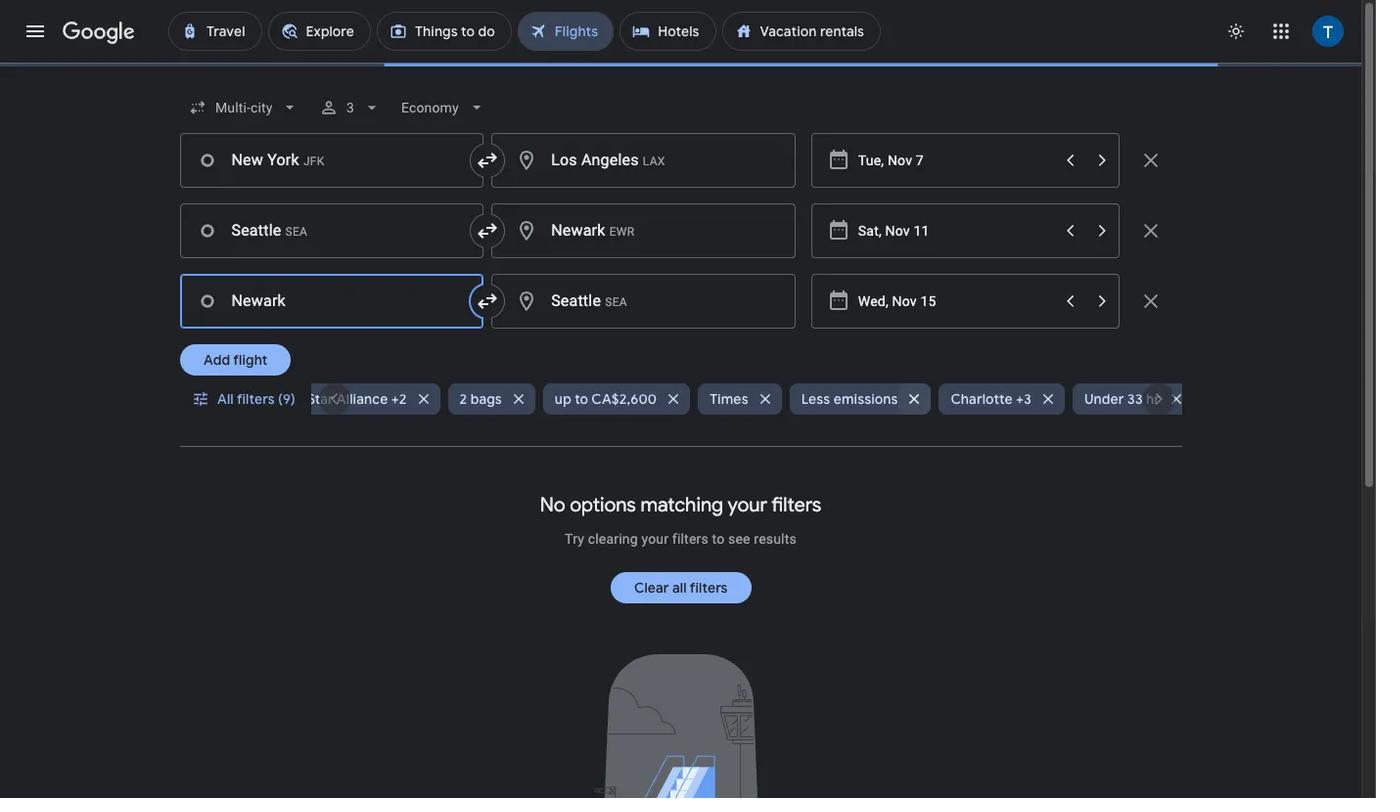 Task type: describe. For each thing, give the bounding box(es) containing it.
+2
[[391, 391, 407, 408]]

3
[[346, 100, 354, 116]]

times
[[710, 391, 748, 408]]

up
[[555, 391, 572, 408]]

departure text field for the remove flight from newark to seattle on wed, nov 15 icon
[[858, 275, 1053, 328]]

under
[[1085, 391, 1124, 408]]

swap origin and destination. image
[[476, 219, 499, 243]]

clear
[[634, 579, 669, 597]]

Departure text field
[[858, 205, 1053, 257]]

matching
[[641, 493, 723, 518]]

departure text field for remove flight from new york to los angeles on tue, nov 7 'image'
[[858, 134, 1053, 187]]

0 horizontal spatial your
[[642, 532, 669, 547]]

charlotte +3
[[951, 391, 1032, 408]]

up to ca$2,600
[[555, 391, 657, 408]]

swap origin and destination. image for departure text box associated with the remove flight from newark to seattle on wed, nov 15 icon
[[476, 290, 499, 313]]

hr
[[1146, 391, 1160, 408]]

star alliance +2 button
[[296, 376, 440, 423]]

0 vertical spatial your
[[728, 493, 767, 518]]

star
[[307, 391, 334, 408]]

add flight button
[[180, 345, 291, 376]]

all filters (9)
[[217, 391, 295, 408]]

2 bags
[[460, 391, 502, 408]]

3 button
[[311, 84, 390, 131]]

alliance
[[337, 391, 388, 408]]

2 bags button
[[448, 376, 535, 423]]

ca$2,600
[[592, 391, 657, 408]]

filters down matching
[[672, 532, 709, 547]]

see
[[728, 532, 750, 547]]

remove flight from newark to seattle on wed, nov 15 image
[[1139, 290, 1162, 313]]

charlotte +3 button
[[939, 376, 1065, 423]]

charlotte
[[951, 391, 1013, 408]]

bags
[[471, 391, 502, 408]]

options
[[570, 493, 636, 518]]

to inside popup button
[[575, 391, 589, 408]]

results
[[754, 532, 797, 547]]

+3
[[1016, 391, 1032, 408]]

all filters (9) button
[[180, 376, 311, 423]]

filters inside button
[[236, 391, 274, 408]]

clearing
[[588, 532, 638, 547]]



Task type: vqa. For each thing, say whether or not it's contained in the screenshot.
3
yes



Task type: locate. For each thing, give the bounding box(es) containing it.
add flight
[[203, 351, 267, 369]]

less emissions button
[[790, 376, 931, 423]]

no
[[540, 493, 565, 518]]

0 vertical spatial to
[[575, 391, 589, 408]]

swap origin and destination. image for departure text box associated with remove flight from new york to los angeles on tue, nov 7 'image'
[[476, 149, 499, 172]]

None field
[[180, 90, 307, 125], [393, 90, 494, 125], [180, 90, 307, 125], [393, 90, 494, 125]]

2 departure text field from the top
[[858, 275, 1053, 328]]

less emissions
[[801, 391, 898, 408]]

no options matching your filters
[[540, 493, 821, 518]]

2 swap origin and destination. image from the top
[[476, 290, 499, 313]]

0 vertical spatial swap origin and destination. image
[[476, 149, 499, 172]]

times button
[[698, 376, 782, 423]]

your right clearing
[[642, 532, 669, 547]]

emissions
[[834, 391, 898, 408]]

1 vertical spatial your
[[642, 532, 669, 547]]

flight
[[233, 351, 267, 369]]

1 vertical spatial swap origin and destination. image
[[476, 290, 499, 313]]

all
[[217, 391, 233, 408]]

33
[[1128, 391, 1143, 408]]

your
[[728, 493, 767, 518], [642, 532, 669, 547]]

under 33 hr
[[1085, 391, 1160, 408]]

to left see
[[712, 532, 725, 547]]

clear all filters
[[634, 579, 728, 597]]

(9)
[[278, 391, 295, 408]]

none search field containing add flight
[[180, 84, 1201, 447]]

your up see
[[728, 493, 767, 518]]

all
[[672, 579, 687, 597]]

remove flight from seattle to newark on sat, nov 11 image
[[1139, 219, 1162, 243]]

try
[[565, 532, 584, 547]]

swap origin and destination. image up swap origin and destination. icon at the top
[[476, 149, 499, 172]]

change appearance image
[[1213, 8, 1260, 55]]

filters inside button
[[690, 579, 728, 597]]

next image
[[1135, 376, 1182, 423]]

swap origin and destination. image
[[476, 149, 499, 172], [476, 290, 499, 313]]

None search field
[[180, 84, 1201, 447]]

up to ca$2,600 button
[[543, 376, 690, 423]]

try clearing your filters to see results
[[565, 532, 797, 547]]

star alliance +2
[[307, 391, 407, 408]]

filters right 'all'
[[236, 391, 274, 408]]

swap origin and destination. image down swap origin and destination. icon at the top
[[476, 290, 499, 313]]

None text field
[[492, 133, 796, 188], [492, 204, 796, 258], [492, 274, 796, 329], [492, 133, 796, 188], [492, 204, 796, 258], [492, 274, 796, 329]]

main menu image
[[23, 20, 47, 43]]

filters right all
[[690, 579, 728, 597]]

to
[[575, 391, 589, 408], [712, 532, 725, 547]]

1 vertical spatial departure text field
[[858, 275, 1053, 328]]

filters
[[236, 391, 274, 408], [772, 493, 821, 518], [672, 532, 709, 547], [690, 579, 728, 597]]

loading results progress bar
[[0, 63, 1376, 67]]

0 vertical spatial departure text field
[[858, 134, 1053, 187]]

clear all filters button
[[611, 565, 751, 612]]

departure text field up departure text field
[[858, 134, 1053, 187]]

0 horizontal spatial to
[[575, 391, 589, 408]]

2
[[460, 391, 467, 408]]

to right up
[[575, 391, 589, 408]]

1 departure text field from the top
[[858, 134, 1053, 187]]

less
[[801, 391, 830, 408]]

1 horizontal spatial your
[[728, 493, 767, 518]]

remove flight from new york to los angeles on tue, nov 7 image
[[1139, 149, 1162, 172]]

1 swap origin and destination. image from the top
[[476, 149, 499, 172]]

filters up results
[[772, 493, 821, 518]]

under 33 hr button
[[1073, 376, 1193, 423]]

previous image
[[311, 376, 358, 423]]

add
[[203, 351, 230, 369]]

1 horizontal spatial to
[[712, 532, 725, 547]]

departure text field down departure text field
[[858, 275, 1053, 328]]

None text field
[[180, 133, 484, 188], [180, 204, 484, 258], [180, 274, 484, 329], [180, 133, 484, 188], [180, 204, 484, 258], [180, 274, 484, 329]]

Departure text field
[[858, 134, 1053, 187], [858, 275, 1053, 328]]

1 vertical spatial to
[[712, 532, 725, 547]]



